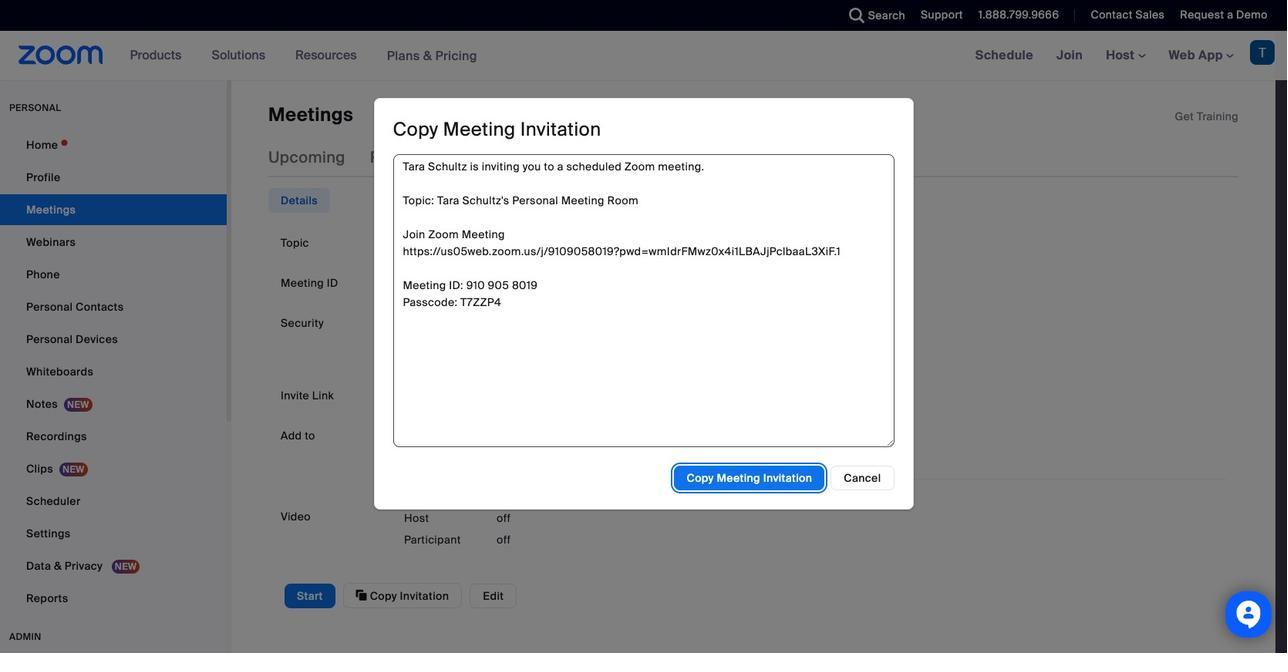 Task type: locate. For each thing, give the bounding box(es) containing it.
copy meeting invitation dialog
[[374, 98, 913, 510]]

1 vertical spatial off
[[497, 533, 511, 547]]

link
[[312, 389, 334, 403]]

meeting inside tab list
[[597, 148, 658, 168]]

1 vertical spatial copy meeting invitation
[[687, 471, 812, 485]]

copy meeting invitation button
[[674, 466, 825, 490]]

profile link
[[0, 162, 227, 193]]

0 vertical spatial room
[[528, 148, 572, 168]]

copy invitation content text field
[[393, 154, 894, 447]]

admin
[[9, 631, 41, 643]]

room inside tabs of meeting tab list
[[528, 148, 572, 168]]

profile
[[26, 170, 60, 184]]

plans & pricing link
[[387, 47, 477, 64], [387, 47, 477, 64]]

0 horizontal spatial copy meeting invitation
[[393, 117, 601, 141]]

meeting templates
[[597, 148, 739, 168]]

meeting id
[[281, 276, 338, 290]]

invitation for copy meeting invitation dialog
[[520, 117, 601, 141]]

tabs of meeting tab list
[[268, 138, 764, 178]]

copy meeting invitation for copy meeting invitation button
[[687, 471, 812, 485]]

webinars link
[[0, 227, 227, 258]]

1 horizontal spatial invitation
[[520, 117, 601, 141]]

copy meeting invitation down add to yahoo calendar icon
[[687, 471, 812, 485]]

personal down phone
[[26, 300, 73, 314]]

whiteboards
[[26, 365, 93, 379]]

contact sales link up join
[[1079, 0, 1169, 31]]

8019
[[450, 275, 475, 289]]

1 vertical spatial invitation
[[763, 471, 812, 485]]

0 horizontal spatial room
[[528, 148, 572, 168]]

devices
[[76, 332, 118, 346]]

privacy
[[65, 559, 103, 573]]

invitation for copy meeting invitation button
[[763, 471, 812, 485]]

id
[[327, 276, 338, 290]]

clips
[[26, 462, 53, 476]]

schedule
[[975, 47, 1033, 63]]

to
[[305, 429, 315, 443]]

& for privacy
[[54, 559, 62, 573]]

1 off from the top
[[497, 512, 511, 525]]

add to yahoo calendar image
[[730, 429, 745, 444]]

contact sales link
[[1079, 0, 1169, 31], [1091, 8, 1165, 22]]

invitation
[[520, 117, 601, 141], [763, 471, 812, 485], [400, 589, 449, 603]]

schedule link
[[964, 31, 1045, 80]]

room
[[528, 148, 572, 168], [574, 235, 605, 249]]

copy
[[393, 117, 438, 141], [687, 471, 714, 485], [370, 589, 397, 603]]

details tab
[[268, 188, 330, 213]]

copy meeting invitation up "personal room"
[[393, 117, 601, 141]]

personal devices
[[26, 332, 118, 346]]

off for host
[[497, 512, 511, 525]]

0 vertical spatial off
[[497, 512, 511, 525]]

copy meeting invitation
[[393, 117, 601, 141], [687, 471, 812, 485]]

banner
[[0, 31, 1287, 81]]

invitation down add to element
[[763, 471, 812, 485]]

personal
[[9, 102, 61, 114]]

phone
[[26, 268, 60, 281]]

home
[[26, 138, 58, 152]]

copy image
[[356, 589, 367, 603]]

request a demo link
[[1169, 0, 1287, 31], [1180, 8, 1268, 22]]

1 horizontal spatial room
[[574, 235, 605, 249]]

0 vertical spatial host element
[[497, 511, 589, 526]]

data
[[26, 559, 51, 573]]

personal down copy meeting invitation heading
[[459, 148, 524, 168]]

scheduler link
[[0, 486, 227, 517]]

meeting
[[443, 117, 516, 141], [597, 148, 658, 168], [528, 235, 571, 249], [281, 276, 324, 290], [717, 471, 760, 485]]

meeting inside button
[[717, 471, 760, 485]]

support link
[[909, 0, 967, 31], [921, 8, 963, 22]]

cancel
[[844, 471, 881, 485]]

start
[[297, 589, 323, 603]]

copy for copy meeting invitation dialog
[[393, 117, 438, 141]]

host element for participant
[[497, 532, 589, 548]]

invitation down participant
[[400, 589, 449, 603]]

&
[[423, 47, 432, 64], [54, 559, 62, 573]]

support
[[921, 8, 963, 22]]

personal up "whiteboards"
[[26, 332, 73, 346]]

& for pricing
[[423, 47, 432, 64]]

edit
[[483, 589, 504, 603]]

2 off from the top
[[497, 533, 511, 547]]

2 host element from the top
[[497, 532, 589, 548]]

off
[[497, 512, 511, 525], [497, 533, 511, 547]]

& inside personal menu menu
[[54, 559, 62, 573]]

meetings
[[268, 103, 353, 126]]

demo
[[1236, 8, 1268, 22]]

invitation up "personal room"
[[520, 117, 601, 141]]

personal
[[459, 148, 524, 168], [479, 235, 525, 249], [26, 300, 73, 314], [26, 332, 73, 346]]

participant
[[404, 533, 461, 547]]

905
[[426, 275, 447, 289]]

1 horizontal spatial &
[[423, 47, 432, 64]]

host element
[[497, 511, 589, 526], [497, 532, 589, 548]]

0 vertical spatial copy meeting invitation
[[393, 117, 601, 141]]

0 horizontal spatial &
[[54, 559, 62, 573]]

1 vertical spatial &
[[54, 559, 62, 573]]

topic
[[281, 236, 309, 250]]

host element for host
[[497, 511, 589, 526]]

upcoming
[[268, 148, 345, 168]]

add to outlook calendar (.ics) image
[[550, 429, 566, 444]]

0 vertical spatial &
[[423, 47, 432, 64]]

personal inside topic element
[[479, 235, 525, 249]]

& right the data
[[54, 559, 62, 573]]

video
[[281, 510, 311, 524]]

personal right schultz's
[[479, 235, 525, 249]]

& right plans
[[423, 47, 432, 64]]

application
[[404, 384, 1226, 408]]

0 horizontal spatial invitation
[[400, 589, 449, 603]]

copy meeting invitation inside button
[[687, 471, 812, 485]]

recordings
[[26, 430, 87, 443]]

host
[[404, 512, 429, 525]]

copy meeting invitation for copy meeting invitation dialog
[[393, 117, 601, 141]]

copy inside copy meeting invitation button
[[687, 471, 714, 485]]

1.888.799.9666
[[978, 8, 1059, 22]]

0 vertical spatial copy
[[393, 117, 438, 141]]

2 vertical spatial copy
[[370, 589, 397, 603]]

phone link
[[0, 259, 227, 290]]

1.888.799.9666 button
[[967, 0, 1063, 31], [978, 8, 1059, 22]]

1 vertical spatial copy
[[687, 471, 714, 485]]

2 horizontal spatial invitation
[[763, 471, 812, 485]]

templates
[[662, 148, 739, 168]]

get
[[1175, 110, 1194, 123]]

reports
[[26, 591, 68, 605]]

request a demo
[[1180, 8, 1268, 22]]

& inside product information navigation
[[423, 47, 432, 64]]

1 host element from the top
[[497, 511, 589, 526]]

personal inside tabs of meeting tab list
[[459, 148, 524, 168]]

1 vertical spatial room
[[574, 235, 605, 249]]

0 vertical spatial invitation
[[520, 117, 601, 141]]

1 horizontal spatial copy meeting invitation
[[687, 471, 812, 485]]

settings link
[[0, 518, 227, 549]]

add
[[281, 429, 302, 443]]

1 vertical spatial host element
[[497, 532, 589, 548]]



Task type: vqa. For each thing, say whether or not it's contained in the screenshot.
the Copy associated with Copy Meeting Invitation dialog
yes



Task type: describe. For each thing, give the bounding box(es) containing it.
contact sales
[[1091, 8, 1165, 22]]

personal for personal room
[[459, 148, 524, 168]]

personal room
[[459, 148, 572, 168]]

data & privacy
[[26, 559, 105, 573]]

copy invitation button
[[343, 583, 462, 609]]

personal contacts
[[26, 300, 124, 314]]

topic element
[[404, 231, 1226, 253]]

training
[[1197, 110, 1238, 123]]

2 vertical spatial invitation
[[400, 589, 449, 603]]

add to
[[281, 429, 315, 443]]

details tab list
[[268, 188, 330, 213]]

settings
[[26, 527, 71, 541]]

add to element
[[404, 424, 1226, 464]]

previous
[[370, 148, 434, 168]]

webinars
[[26, 235, 76, 249]]

scheduler
[[26, 494, 81, 508]]

start button
[[285, 584, 335, 608]]

home link
[[0, 130, 227, 160]]

plans
[[387, 47, 420, 64]]

copy invitation
[[367, 589, 449, 603]]

copy for copy meeting invitation button
[[687, 471, 714, 485]]

recordings link
[[0, 421, 227, 452]]

personal menu menu
[[0, 130, 227, 615]]

a
[[1227, 8, 1233, 22]]

join
[[1056, 47, 1083, 63]]

product information navigation
[[118, 31, 489, 81]]

notes
[[26, 397, 58, 411]]

meeting inside topic element
[[528, 235, 571, 249]]

personal for personal devices
[[26, 332, 73, 346]]

schultz's
[[429, 235, 476, 249]]

join link
[[1045, 31, 1094, 80]]

contact sales link up 'meetings' navigation
[[1091, 8, 1165, 22]]

plans & pricing
[[387, 47, 477, 64]]

cancel button
[[831, 466, 894, 490]]

contacts
[[76, 300, 124, 314]]

reports link
[[0, 583, 227, 614]]

zoom logo image
[[19, 45, 103, 65]]

tara schultz's personal meeting room
[[404, 235, 605, 249]]

room inside topic element
[[574, 235, 605, 249]]

copy inside copy invitation button
[[370, 589, 397, 603]]

personal contacts link
[[0, 291, 227, 322]]

contact
[[1091, 8, 1133, 22]]

personal devices link
[[0, 324, 227, 355]]

personal for personal contacts
[[26, 300, 73, 314]]

whiteboards link
[[0, 356, 227, 387]]

clips link
[[0, 453, 227, 484]]

meetings navigation
[[964, 31, 1287, 81]]

data & privacy link
[[0, 551, 227, 581]]

sales
[[1135, 8, 1165, 22]]

910 905 8019
[[404, 275, 475, 289]]

request
[[1180, 8, 1224, 22]]

tara
[[404, 235, 426, 249]]

pricing
[[435, 47, 477, 64]]

910
[[404, 275, 423, 289]]

add to google calendar image
[[404, 429, 419, 444]]

security
[[281, 316, 324, 330]]

get training
[[1175, 110, 1238, 123]]

invite
[[281, 389, 309, 403]]

off for participant
[[497, 533, 511, 547]]

get training link
[[1175, 110, 1238, 123]]

details
[[281, 194, 318, 208]]

invite link
[[281, 389, 334, 403]]

edit button
[[470, 584, 517, 608]]

notes link
[[0, 389, 227, 419]]

copy meeting invitation heading
[[393, 117, 601, 141]]

banner containing schedule
[[0, 31, 1287, 81]]



